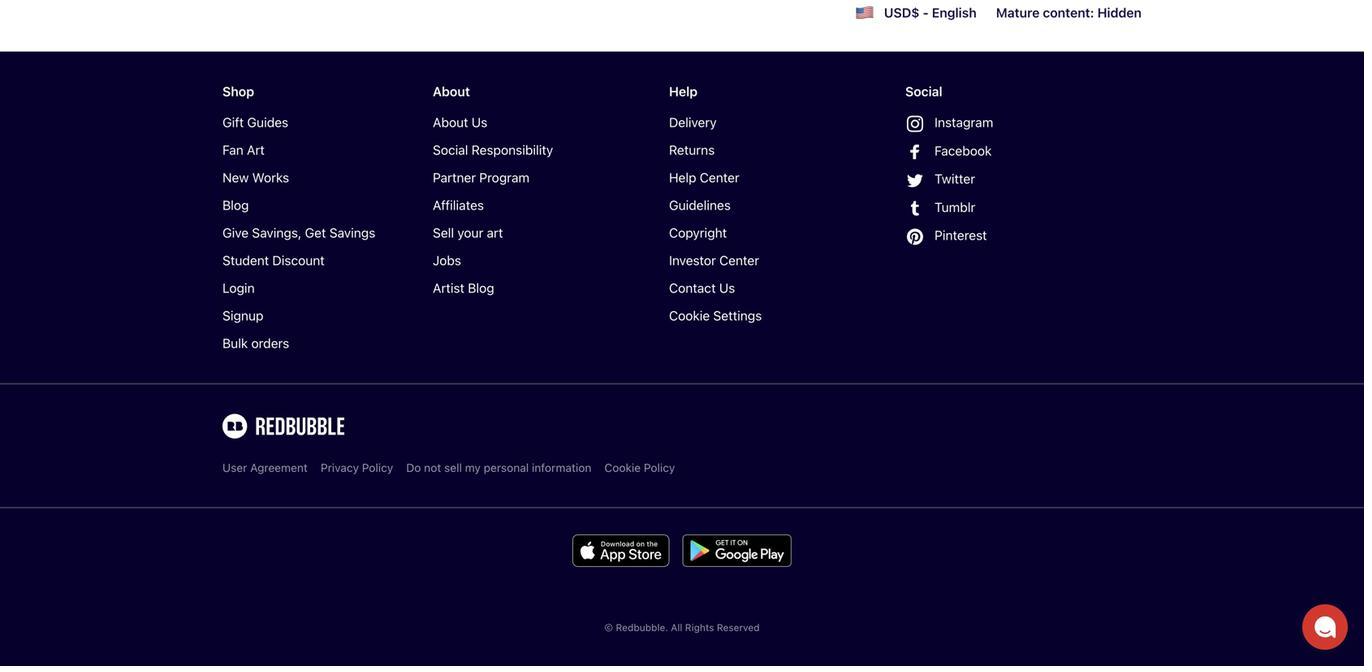 Task type: vqa. For each thing, say whether or not it's contained in the screenshot.
second | from the right
no



Task type: locate. For each thing, give the bounding box(es) containing it.
center inside investor center "link"
[[720, 253, 759, 268]]

guidelines
[[669, 197, 731, 213]]

0 vertical spatial about
[[433, 84, 470, 99]]

center for investor center
[[720, 253, 759, 268]]

0 vertical spatial blog
[[223, 197, 249, 213]]

redbubble.
[[616, 622, 668, 633]]

fan art link
[[223, 139, 407, 160]]

0 horizontal spatial policy
[[362, 461, 393, 474]]

affiliates
[[433, 197, 484, 213]]

partner program
[[433, 170, 530, 185]]

0 vertical spatial center
[[700, 170, 740, 185]]

facebook link
[[906, 140, 1090, 162]]

savings
[[330, 225, 376, 240]]

partner program link
[[433, 167, 617, 188]]

0 horizontal spatial social
[[433, 142, 468, 158]]

1 vertical spatial about
[[433, 115, 468, 130]]

pinterest
[[935, 228, 987, 243]]

1 vertical spatial center
[[720, 253, 759, 268]]

give savings, get savings link
[[223, 222, 407, 243]]

2 about from the top
[[433, 115, 468, 130]]

policy inside the privacy policy link
[[362, 461, 393, 474]]

usd$
[[884, 5, 920, 20]]

us
[[472, 115, 488, 130], [720, 280, 735, 296]]

program
[[479, 170, 530, 185]]

1 about from the top
[[433, 84, 470, 99]]

guides
[[247, 115, 288, 130]]

content:
[[1043, 5, 1095, 20]]

1 horizontal spatial cookie
[[669, 308, 710, 323]]

1 horizontal spatial blog
[[468, 280, 494, 296]]

download on the app store image
[[573, 534, 670, 567]]

delivery
[[669, 115, 717, 130]]

help up delivery
[[669, 84, 698, 99]]

contact us
[[669, 280, 735, 296]]

social for social
[[906, 84, 943, 99]]

blog right artist
[[468, 280, 494, 296]]

cookie down contact
[[669, 308, 710, 323]]

gift
[[223, 115, 244, 130]]

about for about
[[433, 84, 470, 99]]

policy
[[362, 461, 393, 474], [644, 461, 675, 474]]

1 vertical spatial us
[[720, 280, 735, 296]]

about
[[433, 84, 470, 99], [433, 115, 468, 130]]

tumblr link
[[906, 196, 1090, 218]]

cookie right information
[[605, 461, 641, 474]]

center inside help center link
[[700, 170, 740, 185]]

0 vertical spatial us
[[472, 115, 488, 130]]

facebook
[[935, 143, 992, 158]]

us up the 'social responsibility'
[[472, 115, 488, 130]]

about us link
[[433, 112, 617, 133]]

center up guidelines
[[700, 170, 740, 185]]

user
[[223, 461, 247, 474]]

all
[[671, 622, 683, 633]]

1 vertical spatial social
[[433, 142, 468, 158]]

©
[[605, 622, 613, 633]]

user agreement
[[223, 461, 308, 474]]

instagram link
[[906, 112, 1090, 133]]

savings,
[[252, 225, 302, 240]]

reserved
[[717, 622, 760, 633]]

policy for privacy policy
[[362, 461, 393, 474]]

1 horizontal spatial us
[[720, 280, 735, 296]]

blog
[[223, 197, 249, 213], [468, 280, 494, 296]]

blog down new in the top left of the page
[[223, 197, 249, 213]]

signup link
[[223, 305, 407, 326]]

jobs link
[[433, 250, 617, 271]]

help
[[669, 84, 698, 99], [669, 170, 697, 185]]

2 help from the top
[[669, 170, 697, 185]]

artist blog link
[[433, 277, 617, 299]]

0 vertical spatial help
[[669, 84, 698, 99]]

center for help center
[[700, 170, 740, 185]]

artist blog
[[433, 280, 494, 296]]

mature content: hidden
[[996, 5, 1142, 20]]

policy inside cookie policy link
[[644, 461, 675, 474]]

art
[[247, 142, 265, 158]]

login
[[223, 280, 255, 296]]

© redbubble. all rights reserved
[[605, 622, 760, 633]]

about for about us
[[433, 115, 468, 130]]

1 vertical spatial cookie
[[605, 461, 641, 474]]

1 horizontal spatial social
[[906, 84, 943, 99]]

🇺🇸
[[855, 1, 875, 24]]

sell your art
[[433, 225, 503, 240]]

social up 'partner'
[[433, 142, 468, 158]]

us up settings
[[720, 280, 735, 296]]

about up about us
[[433, 84, 470, 99]]

help down returns
[[669, 170, 697, 185]]

us for about us
[[472, 115, 488, 130]]

delivery link
[[669, 112, 854, 133]]

cookie
[[669, 308, 710, 323], [605, 461, 641, 474]]

cookie policy
[[605, 461, 675, 474]]

my
[[465, 461, 481, 474]]

social up instagram
[[906, 84, 943, 99]]

0 vertical spatial cookie
[[669, 308, 710, 323]]

center
[[700, 170, 740, 185], [720, 253, 759, 268]]

center up contact us link
[[720, 253, 759, 268]]

user agreement link
[[223, 458, 308, 478]]

0 vertical spatial social
[[906, 84, 943, 99]]

orders
[[251, 335, 289, 351]]

signup
[[223, 308, 264, 323]]

1 horizontal spatial policy
[[644, 461, 675, 474]]

sell your art link
[[433, 222, 617, 243]]

help center link
[[669, 167, 854, 188]]

0 horizontal spatial us
[[472, 115, 488, 130]]

1 policy from the left
[[362, 461, 393, 474]]

student
[[223, 253, 269, 268]]

cookie for cookie settings
[[669, 308, 710, 323]]

about up the 'social responsibility'
[[433, 115, 468, 130]]

0 horizontal spatial cookie
[[605, 461, 641, 474]]

social responsibility link
[[433, 139, 617, 160]]

0 horizontal spatial blog
[[223, 197, 249, 213]]

give
[[223, 225, 249, 240]]

new
[[223, 170, 249, 185]]

help for help center
[[669, 170, 697, 185]]

fan art
[[223, 142, 265, 158]]

shop
[[223, 84, 254, 99]]

1 vertical spatial help
[[669, 170, 697, 185]]

help center
[[669, 170, 740, 185]]

1 vertical spatial blog
[[468, 280, 494, 296]]

2 policy from the left
[[644, 461, 675, 474]]

1 help from the top
[[669, 84, 698, 99]]



Task type: describe. For each thing, give the bounding box(es) containing it.
login link
[[223, 277, 407, 299]]

guidelines link
[[669, 195, 854, 216]]

works
[[252, 170, 289, 185]]

cookie settings button
[[669, 308, 762, 323]]

get it on google play image
[[683, 534, 792, 567]]

do not sell my personal information link
[[406, 458, 592, 478]]

blog inside "link"
[[468, 280, 494, 296]]

contact us link
[[669, 277, 854, 299]]

do not sell my personal information
[[406, 461, 592, 474]]

copyright link
[[669, 222, 854, 243]]

instagram
[[935, 115, 994, 130]]

agreement
[[250, 461, 308, 474]]

settings
[[714, 308, 762, 323]]

privacy policy link
[[321, 458, 393, 478]]

your
[[458, 225, 484, 240]]

artist
[[433, 280, 465, 296]]

fan
[[223, 142, 244, 158]]

pinterest link
[[906, 225, 1090, 246]]

cookie policy link
[[605, 458, 675, 478]]

cookie settings
[[669, 308, 762, 323]]

mature content: hidden link
[[996, 0, 1142, 26]]

do
[[406, 461, 421, 474]]

usd$ - english
[[884, 5, 977, 20]]

copyright
[[669, 225, 727, 240]]

gift guides
[[223, 115, 288, 130]]

investor center
[[669, 253, 759, 268]]

not
[[424, 461, 441, 474]]

blog link
[[223, 195, 407, 216]]

social responsibility
[[433, 142, 553, 158]]

information
[[532, 461, 592, 474]]

twitter link
[[906, 168, 1090, 190]]

investor
[[669, 253, 716, 268]]

us for contact us
[[720, 280, 735, 296]]

privacy
[[321, 461, 359, 474]]

new works link
[[223, 167, 407, 188]]

social for social responsibility
[[433, 142, 468, 158]]

tumblr
[[935, 199, 976, 215]]

sell
[[433, 225, 454, 240]]

get
[[305, 225, 326, 240]]

about us
[[433, 115, 488, 130]]

new works
[[223, 170, 289, 185]]

sell
[[444, 461, 462, 474]]

affiliates link
[[433, 195, 617, 216]]

cookie for cookie policy
[[605, 461, 641, 474]]

open chat image
[[1314, 616, 1337, 638]]

bulk orders link
[[223, 333, 407, 354]]

gift guides link
[[223, 112, 407, 133]]

bulk
[[223, 335, 248, 351]]

responsibility
[[472, 142, 553, 158]]

give savings, get savings
[[223, 225, 376, 240]]

bulk orders
[[223, 335, 289, 351]]

-
[[923, 5, 929, 20]]

twitter
[[935, 171, 976, 186]]

policy for cookie policy
[[644, 461, 675, 474]]

mature
[[996, 5, 1040, 20]]

discount
[[272, 253, 325, 268]]

student discount link
[[223, 250, 407, 271]]

redbubble logo image
[[223, 414, 344, 439]]

🇺🇸 footer
[[0, 0, 1365, 666]]

investor center link
[[669, 250, 854, 271]]

personal
[[484, 461, 529, 474]]

returns link
[[669, 139, 854, 160]]

help for help
[[669, 84, 698, 99]]

art
[[487, 225, 503, 240]]

returns
[[669, 142, 715, 158]]

student discount
[[223, 253, 325, 268]]

privacy policy
[[321, 461, 393, 474]]

english
[[932, 5, 977, 20]]

jobs
[[433, 253, 461, 268]]

rights
[[685, 622, 714, 633]]

partner
[[433, 170, 476, 185]]

hidden
[[1098, 5, 1142, 20]]



